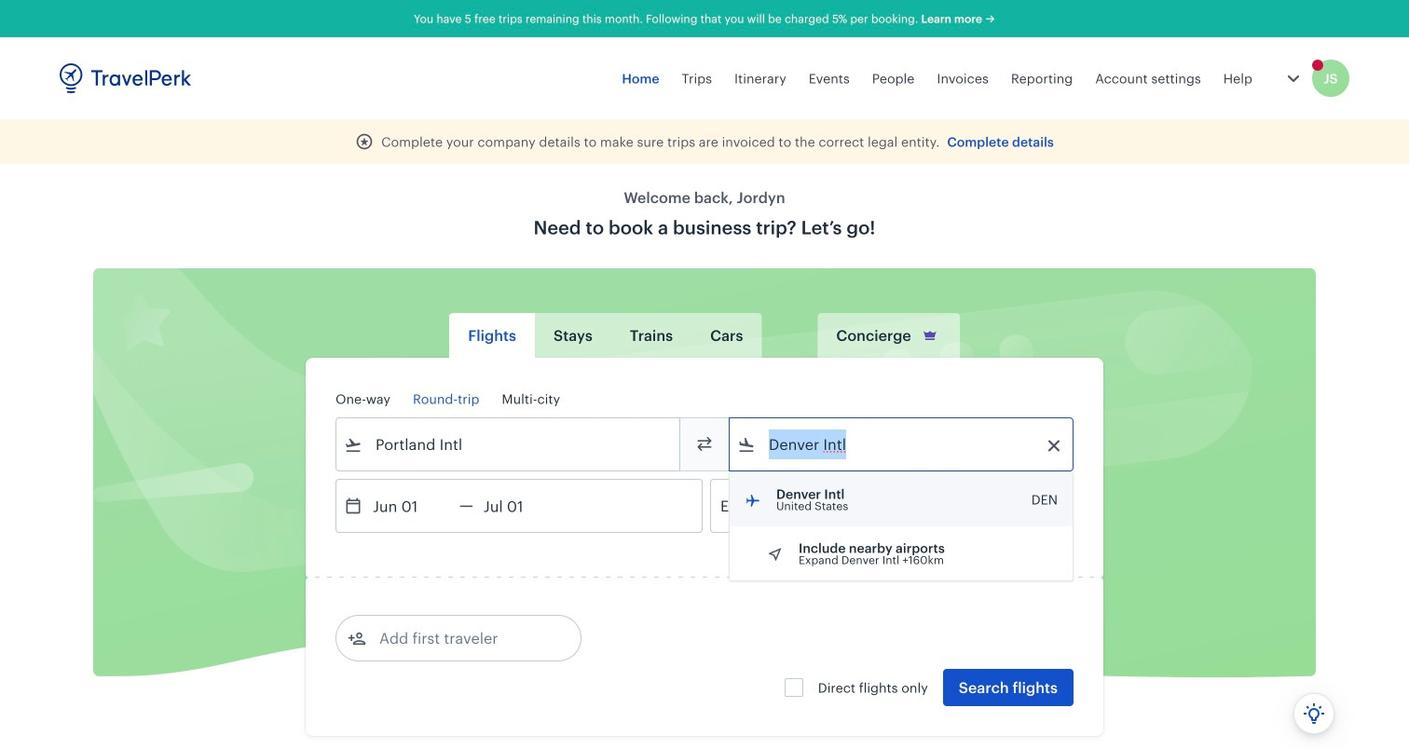 Task type: locate. For each thing, give the bounding box(es) containing it.
From search field
[[363, 430, 655, 459]]

Add first traveler search field
[[366, 623, 560, 653]]

Return text field
[[473, 480, 570, 532]]



Task type: describe. For each thing, give the bounding box(es) containing it.
Depart text field
[[363, 480, 459, 532]]

To search field
[[756, 430, 1048, 459]]



